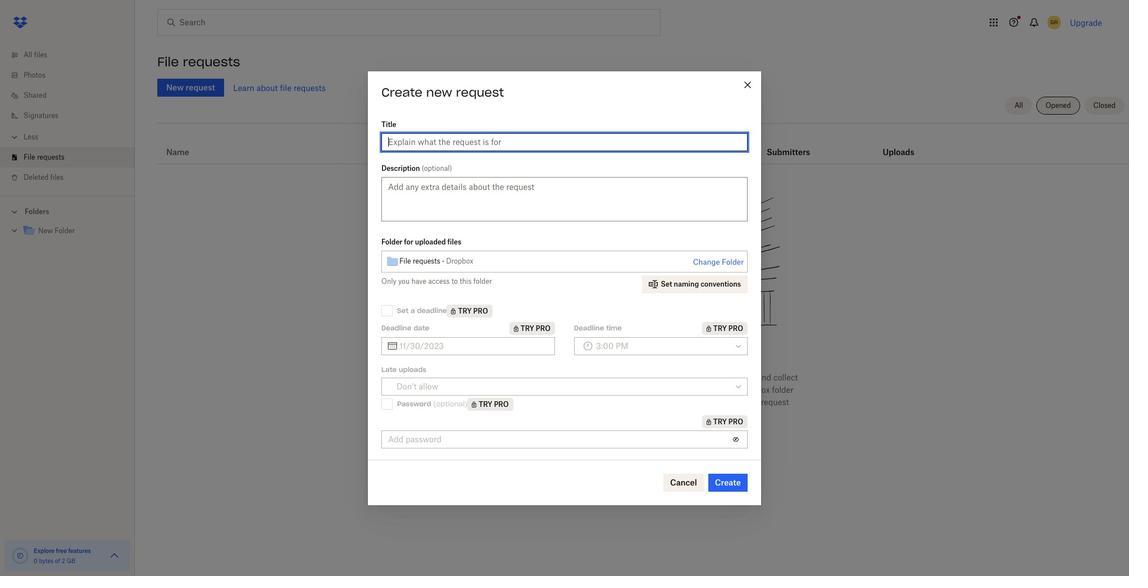 Task type: vqa. For each thing, say whether or not it's contained in the screenshot.
top a
yes



Task type: locate. For each thing, give the bounding box(es) containing it.
for
[[404, 237, 414, 246]]

folder inside button
[[722, 257, 744, 266]]

file requests
[[157, 54, 240, 70], [24, 153, 65, 161]]

a up automatically
[[660, 373, 664, 382]]

0 vertical spatial to
[[452, 277, 458, 285]]

)
[[450, 164, 452, 172], [465, 400, 468, 408]]

) for description ( optional )
[[450, 164, 452, 172]]

1 horizontal spatial (
[[433, 400, 436, 408]]

file inside the create new request dialog
[[400, 257, 411, 265]]

file
[[280, 83, 292, 92], [748, 398, 759, 407]]

1 vertical spatial set
[[397, 306, 409, 315]]

files up photos
[[34, 51, 47, 59]]

2 horizontal spatial folder
[[722, 257, 744, 266]]

0 horizontal spatial you
[[398, 277, 410, 285]]

0 horizontal spatial )
[[450, 164, 452, 172]]

optional right password
[[436, 400, 465, 408]]

set
[[661, 280, 673, 288], [397, 306, 409, 315]]

all for all
[[1015, 101, 1024, 110]]

create up title
[[382, 85, 423, 100]]

1 horizontal spatial )
[[465, 400, 468, 408]]

•
[[442, 257, 445, 265]]

0 horizontal spatial access
[[428, 277, 450, 285]]

2 vertical spatial a
[[732, 385, 737, 395]]

set naming conventions
[[661, 280, 741, 288]]

something
[[574, 345, 643, 360]]

change
[[693, 257, 720, 266]]

0 vertical spatial all
[[24, 51, 32, 59]]

1 horizontal spatial access
[[602, 410, 627, 419]]

1 horizontal spatial folder
[[772, 385, 794, 395]]

file requests • dropbox
[[400, 257, 474, 265]]

1 vertical spatial access
[[602, 410, 627, 419]]

deleted files link
[[9, 167, 135, 188]]

cancel button
[[664, 474, 704, 492]]

( for password
[[433, 400, 436, 408]]

pro up "need"
[[536, 324, 551, 332]]

this
[[460, 277, 472, 285]]

1 vertical spatial create
[[715, 477, 741, 487]]

cancel
[[670, 477, 697, 487]]

create inside button
[[715, 477, 741, 487]]

in
[[515, 385, 522, 395]]

change folder button
[[693, 255, 744, 269]]

1 vertical spatial you
[[498, 398, 511, 407]]

1 vertical spatial a
[[660, 373, 664, 382]]

have
[[412, 277, 427, 285], [640, 373, 658, 382]]

folder down collect
[[772, 385, 794, 395]]

0 horizontal spatial set
[[397, 306, 409, 315]]

0 vertical spatial request
[[456, 85, 504, 100]]

or
[[732, 373, 739, 382]]

request right the new
[[456, 85, 504, 100]]

column header
[[767, 132, 812, 159], [883, 132, 928, 159]]

them
[[493, 385, 512, 395]]

try pro
[[458, 307, 488, 315], [521, 324, 551, 332], [714, 324, 744, 332], [479, 400, 509, 408], [714, 417, 744, 426]]

1 horizontal spatial to
[[720, 398, 727, 407]]

1 horizontal spatial file requests
[[157, 54, 240, 70]]

from up "dropbox."
[[539, 373, 556, 382]]

file right about
[[280, 83, 292, 92]]

learn about file requests link
[[233, 83, 326, 92]]

0 vertical spatial your
[[524, 385, 540, 395]]

conventions
[[701, 280, 741, 288]]

you right only
[[398, 277, 410, 285]]

files right uploaded
[[448, 237, 462, 246]]

files right deleted
[[50, 173, 64, 182]]

from up automatically
[[647, 345, 677, 360]]

have down file requests • dropbox
[[412, 277, 427, 285]]

try
[[458, 307, 472, 315], [521, 324, 534, 332], [714, 324, 727, 332], [479, 400, 493, 408], [714, 417, 727, 426]]

have up automatically
[[640, 373, 658, 382]]

all up photos
[[24, 51, 32, 59]]

2 horizontal spatial file
[[400, 257, 411, 265]]

files for all files
[[34, 51, 47, 59]]

folders button
[[0, 203, 135, 220]]

0 horizontal spatial folder
[[55, 227, 75, 235]]

1 vertical spatial all
[[1015, 101, 1024, 110]]

1 horizontal spatial file
[[748, 398, 759, 407]]

access down important,
[[602, 410, 627, 419]]

folder right this
[[474, 277, 492, 285]]

0 horizontal spatial your
[[524, 385, 540, 395]]

0 horizontal spatial have
[[412, 277, 427, 285]]

closed button
[[1085, 97, 1125, 115]]

new folder link
[[22, 224, 126, 239]]

( down "created" button
[[422, 164, 424, 172]]

dropbox right •
[[446, 257, 474, 265]]

0 vertical spatial optional
[[424, 164, 450, 172]]

0 vertical spatial access
[[428, 277, 450, 285]]

0 horizontal spatial deadline
[[382, 324, 412, 332]]

shared link
[[9, 85, 135, 106]]

1 horizontal spatial column header
[[883, 132, 928, 159]]

create
[[382, 85, 423, 100], [715, 477, 741, 487]]

0 horizontal spatial folder
[[474, 277, 492, 285]]

request
[[489, 373, 519, 382]]

deadline
[[417, 306, 447, 315]]

gb
[[67, 558, 75, 564]]

requests up deleted files
[[37, 153, 65, 161]]

all files
[[24, 51, 47, 59]]

0 vertical spatial a
[[411, 306, 415, 315]]

file requests link
[[9, 147, 135, 167]]

0 horizontal spatial file
[[24, 153, 35, 161]]

0 vertical spatial file requests
[[157, 54, 240, 70]]

0 horizontal spatial file
[[280, 83, 292, 92]]

create new request
[[382, 85, 504, 100]]

0 vertical spatial file
[[157, 54, 179, 70]]

all inside "button"
[[1015, 101, 1024, 110]]

folders
[[25, 207, 49, 216]]

they
[[622, 373, 638, 382]]

dropbox.
[[542, 385, 576, 395]]

0 horizontal spatial column header
[[767, 132, 812, 159]]

1 vertical spatial to
[[720, 398, 727, 407]]

file requests list item
[[0, 147, 135, 167]]

0 horizontal spatial to
[[452, 277, 458, 285]]

create new request dialog
[[368, 71, 762, 505]]

to down into
[[720, 398, 727, 407]]

from inside request files from anyone, whether they have a dropbox account or not, and collect them in your dropbox. files will be automatically organized into a dropbox folder you choose. your privacy is important, so those who upload to your file request cannot access your dropbox account.
[[539, 373, 556, 382]]

all left opened
[[1015, 101, 1024, 110]]

to inside request files from anyone, whether they have a dropbox account or not, and collect them in your dropbox. files will be automatically organized into a dropbox folder you choose. your privacy is important, so those who upload to your file request cannot access your dropbox account.
[[720, 398, 727, 407]]

deadline
[[382, 324, 412, 332], [574, 324, 604, 332]]

( right password
[[433, 400, 436, 408]]

1 horizontal spatial you
[[498, 398, 511, 407]]

closed
[[1094, 101, 1116, 110]]

0 vertical spatial have
[[412, 277, 427, 285]]

set left naming
[[661, 280, 673, 288]]

try pro down this
[[458, 307, 488, 315]]

pro
[[474, 307, 488, 315], [536, 324, 551, 332], [729, 324, 744, 332], [494, 400, 509, 408], [729, 417, 744, 426]]

request
[[456, 85, 504, 100], [761, 398, 789, 407]]

pro trial element inside row
[[633, 146, 651, 159]]

2 deadline from the left
[[574, 324, 604, 332]]

2 horizontal spatial a
[[732, 385, 737, 395]]

folder for change folder
[[722, 257, 744, 266]]

request down and
[[761, 398, 789, 407]]

1 vertical spatial from
[[539, 373, 556, 382]]

a up deadline date
[[411, 306, 415, 315]]

important,
[[600, 398, 639, 407]]

to
[[452, 277, 458, 285], [720, 398, 727, 407]]

password ( optional )
[[397, 400, 468, 408]]

0 vertical spatial set
[[661, 280, 673, 288]]

shared
[[24, 91, 47, 99]]

a inside dialog
[[411, 306, 415, 315]]

1 horizontal spatial all
[[1015, 101, 1024, 110]]

1 horizontal spatial a
[[660, 373, 664, 382]]

naming
[[674, 280, 699, 288]]

1 horizontal spatial deadline
[[574, 324, 604, 332]]

file down not,
[[748, 398, 759, 407]]

only
[[382, 277, 397, 285]]

0 horizontal spatial a
[[411, 306, 415, 315]]

Add password password field
[[388, 433, 727, 445]]

have inside the create new request dialog
[[412, 277, 427, 285]]

pro up someone?
[[729, 324, 744, 332]]

1 horizontal spatial have
[[640, 373, 658, 382]]

all
[[24, 51, 32, 59], [1015, 101, 1024, 110]]

folder left for
[[382, 237, 403, 246]]

folder inside the create new request dialog
[[474, 277, 492, 285]]

late
[[382, 365, 397, 373]]

new
[[38, 227, 53, 235]]

0 horizontal spatial from
[[539, 373, 556, 382]]

optional for password ( optional )
[[436, 400, 465, 408]]

photos
[[24, 71, 46, 79]]

created
[[419, 147, 450, 157]]

try pro down the "them"
[[479, 400, 509, 408]]

to inside the create new request dialog
[[452, 277, 458, 285]]

1 vertical spatial (
[[433, 400, 436, 408]]

1 horizontal spatial from
[[647, 345, 677, 360]]

requests left •
[[413, 257, 441, 265]]

files
[[34, 51, 47, 59], [50, 173, 64, 182], [448, 237, 462, 246], [521, 373, 537, 382]]

description
[[382, 164, 420, 172]]

2 vertical spatial your
[[629, 410, 645, 419]]

you inside the create new request dialog
[[398, 277, 410, 285]]

to left this
[[452, 277, 458, 285]]

0 horizontal spatial all
[[24, 51, 32, 59]]

file inside list item
[[24, 153, 35, 161]]

create right cancel
[[715, 477, 741, 487]]

1 vertical spatial file
[[24, 153, 35, 161]]

1 vertical spatial folder
[[772, 385, 794, 395]]

deadline left the date
[[382, 324, 412, 332]]

0 horizontal spatial create
[[382, 85, 423, 100]]

None text field
[[400, 340, 549, 352]]

your down into
[[729, 398, 746, 407]]

1 horizontal spatial file
[[157, 54, 179, 70]]

2 column header from the left
[[883, 132, 928, 159]]

description ( optional )
[[382, 164, 452, 172]]

0 horizontal spatial file requests
[[24, 153, 65, 161]]

title
[[382, 120, 397, 128]]

1 vertical spatial file
[[748, 398, 759, 407]]

row
[[157, 128, 1130, 164]]

1 horizontal spatial create
[[715, 477, 741, 487]]

files inside request files from anyone, whether they have a dropbox account or not, and collect them in your dropbox. files will be automatically organized into a dropbox folder you choose. your privacy is important, so those who upload to your file request cannot access your dropbox account.
[[521, 373, 537, 382]]

1 deadline from the left
[[382, 324, 412, 332]]

account.
[[681, 410, 713, 419]]

about
[[257, 83, 278, 92]]

1 vertical spatial have
[[640, 373, 658, 382]]

a right into
[[732, 385, 737, 395]]

deadline left "time"
[[574, 324, 604, 332]]

1 vertical spatial folder
[[382, 237, 403, 246]]

files up in
[[521, 373, 537, 382]]

0 vertical spatial create
[[382, 85, 423, 100]]

late uploads
[[382, 365, 427, 373]]

) right description
[[450, 164, 452, 172]]

file inside request files from anyone, whether they have a dropbox account or not, and collect them in your dropbox. files will be automatically organized into a dropbox folder you choose. your privacy is important, so those who upload to your file request cannot access your dropbox account.
[[748, 398, 759, 407]]

request inside request files from anyone, whether they have a dropbox account or not, and collect them in your dropbox. files will be automatically organized into a dropbox folder you choose. your privacy is important, so those who upload to your file request cannot access your dropbox account.
[[761, 398, 789, 407]]

create for create
[[715, 477, 741, 487]]

optional
[[424, 164, 450, 172], [436, 400, 465, 408]]

your down so in the bottom of the page
[[629, 410, 645, 419]]

0 vertical spatial folder
[[474, 277, 492, 285]]

0 vertical spatial from
[[647, 345, 677, 360]]

1 vertical spatial optional
[[436, 400, 465, 408]]

list
[[0, 38, 135, 196]]

you down the "them"
[[498, 398, 511, 407]]

0 horizontal spatial (
[[422, 164, 424, 172]]

2 vertical spatial folder
[[722, 257, 744, 266]]

1 vertical spatial file requests
[[24, 153, 65, 161]]

) right password
[[465, 400, 468, 408]]

dropbox image
[[9, 11, 31, 34]]

pro trial element
[[633, 146, 651, 159], [447, 304, 493, 317], [510, 322, 555, 335], [702, 322, 748, 335], [468, 398, 513, 411], [702, 415, 748, 428]]

set inside button
[[661, 280, 673, 288]]

your up choose.
[[524, 385, 540, 395]]

folder
[[474, 277, 492, 285], [772, 385, 794, 395]]

1 horizontal spatial request
[[761, 398, 789, 407]]

1 horizontal spatial your
[[629, 410, 645, 419]]

Title text field
[[388, 136, 741, 148]]

1 vertical spatial )
[[465, 400, 468, 408]]

2 horizontal spatial your
[[729, 398, 746, 407]]

1 horizontal spatial set
[[661, 280, 673, 288]]

try pro up someone?
[[714, 324, 744, 332]]

0 vertical spatial folder
[[55, 227, 75, 235]]

a
[[411, 306, 415, 315], [660, 373, 664, 382], [732, 385, 737, 395]]

your
[[543, 398, 560, 407]]

deadline for deadline date
[[382, 324, 412, 332]]

set for set naming conventions
[[661, 280, 673, 288]]

cannot
[[574, 410, 599, 419]]

into
[[716, 385, 730, 395]]

optional down "created" button
[[424, 164, 450, 172]]

account
[[700, 373, 730, 382]]

1 vertical spatial request
[[761, 398, 789, 407]]

0 vertical spatial file
[[280, 83, 292, 92]]

2 vertical spatial file
[[400, 257, 411, 265]]

0 vertical spatial (
[[422, 164, 424, 172]]

requests inside file requests link
[[37, 153, 65, 161]]

file requests up 'learn'
[[157, 54, 240, 70]]

folder inside request files from anyone, whether they have a dropbox account or not, and collect them in your dropbox. files will be automatically organized into a dropbox folder you choose. your privacy is important, so those who upload to your file request cannot access your dropbox account.
[[772, 385, 794, 395]]

folder right new
[[55, 227, 75, 235]]

0 vertical spatial you
[[398, 277, 410, 285]]

0 horizontal spatial request
[[456, 85, 504, 100]]

access down file requests • dropbox
[[428, 277, 450, 285]]

file requests up deleted files
[[24, 153, 65, 161]]

uploaded
[[415, 237, 446, 246]]

set up deadline date
[[397, 306, 409, 315]]

your
[[524, 385, 540, 395], [729, 398, 746, 407], [629, 410, 645, 419]]

automatically
[[624, 385, 675, 395]]

0 vertical spatial )
[[450, 164, 452, 172]]

folder up conventions
[[722, 257, 744, 266]]



Task type: describe. For each thing, give the bounding box(es) containing it.
create button
[[709, 474, 748, 492]]

deadline time
[[574, 324, 622, 332]]

whether
[[589, 373, 620, 382]]

who
[[674, 398, 690, 407]]

is
[[591, 398, 597, 407]]

set naming conventions button
[[642, 275, 748, 293]]

create for create new request
[[382, 85, 423, 100]]

features
[[68, 547, 91, 554]]

try pro down upload at the right
[[714, 417, 744, 426]]

optional for description ( optional )
[[424, 164, 450, 172]]

all button
[[1006, 97, 1033, 115]]

photos link
[[9, 65, 135, 85]]

row containing name
[[157, 128, 1130, 164]]

pro down the "them"
[[494, 400, 509, 408]]

1 horizontal spatial folder
[[382, 237, 403, 246]]

0
[[34, 558, 37, 564]]

new folder
[[38, 227, 75, 235]]

date
[[414, 324, 430, 332]]

from for someone?
[[647, 345, 677, 360]]

upload
[[692, 398, 718, 407]]

new
[[426, 85, 453, 100]]

folder for uploaded files
[[382, 237, 462, 246]]

opened button
[[1037, 97, 1081, 115]]

will
[[598, 385, 611, 395]]

not,
[[742, 373, 756, 382]]

files
[[578, 385, 595, 395]]

explore free features 0 bytes of 2 gb
[[34, 547, 91, 564]]

explore
[[34, 547, 55, 554]]

files for deleted files
[[50, 173, 64, 182]]

1 vertical spatial your
[[729, 398, 746, 407]]

quota usage element
[[11, 547, 29, 565]]

someone?
[[681, 345, 750, 360]]

) for password ( optional )
[[465, 400, 468, 408]]

privacy
[[562, 398, 589, 407]]

need
[[537, 345, 570, 360]]

only you have access to this folder
[[382, 277, 492, 285]]

deadline date
[[382, 324, 430, 332]]

upgrade link
[[1071, 18, 1103, 27]]

less image
[[9, 132, 20, 143]]

requests right about
[[294, 83, 326, 92]]

folder for new folder
[[55, 227, 75, 235]]

deadline for deadline time
[[574, 324, 604, 332]]

files for request files from anyone, whether they have a dropbox account or not, and collect them in your dropbox. files will be automatically organized into a dropbox folder you choose. your privacy is important, so those who upload to your file request cannot access your dropbox account.
[[521, 373, 537, 382]]

all for all files
[[24, 51, 32, 59]]

Add any extra details about the request text field
[[382, 177, 748, 221]]

dropbox down not,
[[739, 385, 770, 395]]

anyone,
[[559, 373, 587, 382]]

and
[[758, 373, 772, 382]]

set a deadline
[[397, 306, 447, 315]]

pro right deadline
[[474, 307, 488, 315]]

signatures link
[[9, 106, 135, 126]]

deleted files
[[24, 173, 64, 182]]

pro down into
[[729, 417, 744, 426]]

bytes
[[39, 558, 53, 564]]

access inside request files from anyone, whether they have a dropbox account or not, and collect them in your dropbox. files will be automatically organized into a dropbox folder you choose. your privacy is important, so those who upload to your file request cannot access your dropbox account.
[[602, 410, 627, 419]]

from for anyone,
[[539, 373, 556, 382]]

need something from someone?
[[537, 345, 750, 360]]

dropbox up the organized
[[666, 373, 698, 382]]

opened
[[1046, 101, 1072, 110]]

those
[[652, 398, 672, 407]]

organized
[[677, 385, 714, 395]]

so
[[641, 398, 649, 407]]

none text field inside the create new request dialog
[[400, 340, 549, 352]]

file requests inside list item
[[24, 153, 65, 161]]

less
[[24, 133, 38, 141]]

list containing all files
[[0, 38, 135, 196]]

access inside the create new request dialog
[[428, 277, 450, 285]]

request files from anyone, whether they have a dropbox account or not, and collect them in your dropbox. files will be automatically organized into a dropbox folder you choose. your privacy is important, so those who upload to your file request cannot access your dropbox account.
[[489, 373, 798, 419]]

signatures
[[24, 111, 58, 120]]

uploads
[[399, 365, 427, 373]]

dropbox inside the create new request dialog
[[446, 257, 474, 265]]

free
[[56, 547, 67, 554]]

of
[[55, 558, 60, 564]]

time
[[607, 324, 622, 332]]

dropbox down those
[[647, 410, 679, 419]]

change folder
[[693, 257, 744, 266]]

requests inside the create new request dialog
[[413, 257, 441, 265]]

learn about file requests
[[233, 83, 326, 92]]

try pro up "need"
[[521, 324, 551, 332]]

collect
[[774, 373, 798, 382]]

created button
[[419, 146, 450, 159]]

be
[[613, 385, 622, 395]]

have inside request files from anyone, whether they have a dropbox account or not, and collect them in your dropbox. files will be automatically organized into a dropbox folder you choose. your privacy is important, so those who upload to your file request cannot access your dropbox account.
[[640, 373, 658, 382]]

password
[[397, 400, 431, 408]]

request inside dialog
[[456, 85, 504, 100]]

upgrade
[[1071, 18, 1103, 27]]

files inside the create new request dialog
[[448, 237, 462, 246]]

requests up 'learn'
[[183, 54, 240, 70]]

1 column header from the left
[[767, 132, 812, 159]]

set for set a deadline
[[397, 306, 409, 315]]

deleted
[[24, 173, 49, 182]]

( for description
[[422, 164, 424, 172]]

choose.
[[513, 398, 541, 407]]

you inside request files from anyone, whether they have a dropbox account or not, and collect them in your dropbox. files will be automatically organized into a dropbox folder you choose. your privacy is important, so those who upload to your file request cannot access your dropbox account.
[[498, 398, 511, 407]]

name
[[166, 147, 189, 157]]



